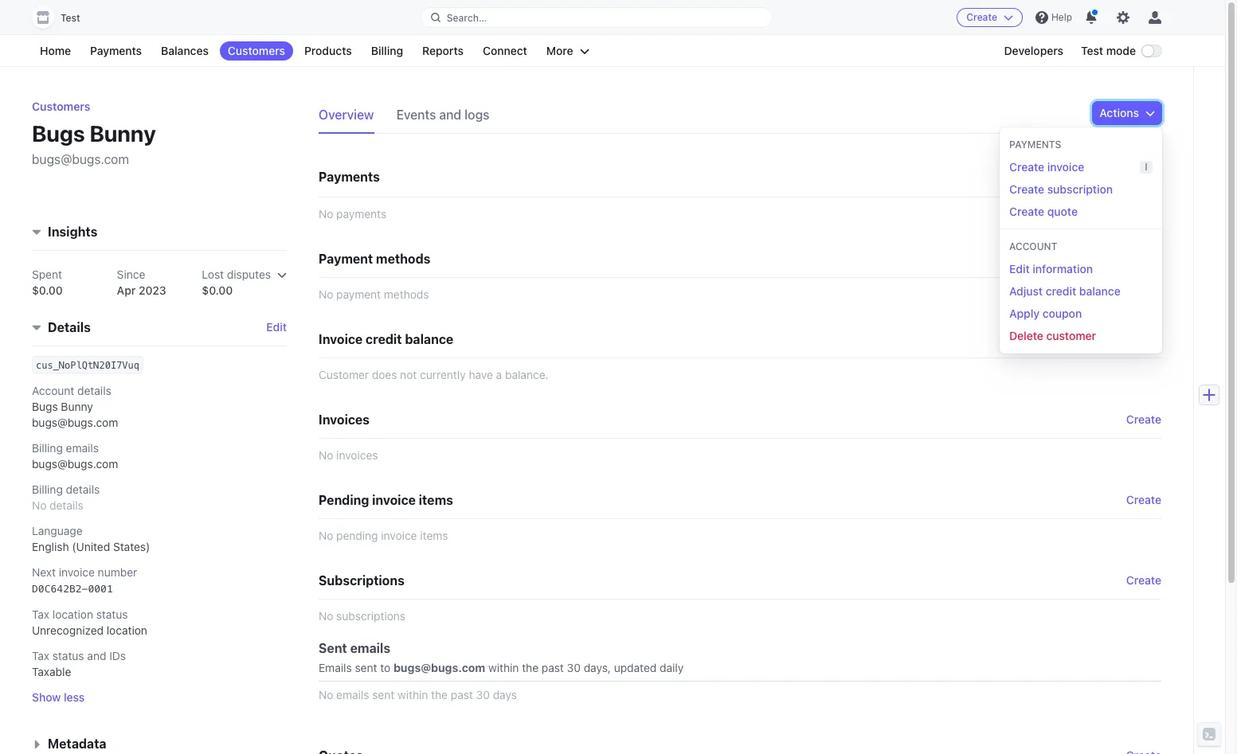 Task type: vqa. For each thing, say whether or not it's contained in the screenshot.


Task type: describe. For each thing, give the bounding box(es) containing it.
0001
[[88, 584, 113, 596]]

notifications image
[[1086, 11, 1098, 24]]

create subscription
[[1010, 183, 1114, 196]]

payment methods
[[319, 252, 431, 266]]

1 $0.00 from the left
[[32, 284, 63, 298]]

the inside sent emails emails sent to bugs@bugs.com within the past 30 days, updated daily
[[522, 662, 539, 675]]

emails
[[319, 662, 352, 675]]

pending
[[336, 529, 378, 543]]

no for no subscriptions
[[319, 610, 333, 623]]

adjust credit balance
[[1010, 285, 1121, 298]]

invoice for pending invoice items
[[372, 493, 416, 508]]

no payment methods
[[319, 288, 429, 301]]

bunny inside customers bugs bunny bugs@bugs.com
[[90, 120, 156, 147]]

create button for subscriptions
[[1127, 573, 1162, 589]]

connect link
[[475, 41, 536, 61]]

customer does not currently have a balance.
[[319, 368, 549, 382]]

details
[[48, 321, 91, 335]]

tax status and ids taxable
[[32, 650, 126, 679]]

delete
[[1010, 329, 1044, 343]]

a
[[496, 368, 502, 382]]

balance for invoice credit balance
[[405, 332, 454, 347]]

adjust credit balance button
[[1004, 281, 1160, 303]]

less
[[64, 691, 85, 705]]

adjust for adjust balance
[[1084, 332, 1118, 346]]

d0c642b2-
[[32, 584, 88, 596]]

coupon
[[1043, 307, 1083, 320]]

account for account
[[1010, 241, 1058, 253]]

actions button
[[1094, 102, 1162, 124]]

connect
[[483, 44, 528, 57]]

no for no pending invoice items
[[319, 529, 333, 543]]

payments for no payments
[[319, 170, 380, 184]]

edit for edit information
[[1010, 262, 1030, 276]]

cus_noplqtn20i7vuq button
[[36, 357, 140, 373]]

lost disputes
[[202, 268, 271, 282]]

edit information
[[1010, 262, 1094, 276]]

0 vertical spatial location
[[52, 609, 93, 622]]

tab list containing overview
[[319, 102, 512, 134]]

details for details
[[66, 483, 100, 497]]

states)
[[113, 541, 150, 554]]

apply coupon button
[[1004, 303, 1160, 325]]

customer
[[1047, 329, 1097, 343]]

to
[[380, 662, 391, 675]]

1 horizontal spatial location
[[107, 624, 147, 638]]

(united
[[72, 541, 110, 554]]

payments link
[[82, 41, 150, 61]]

pending
[[319, 493, 369, 508]]

cus_noplqtn20i7vuq
[[36, 361, 140, 372]]

no invoices
[[319, 449, 378, 462]]

edit for edit
[[266, 321, 287, 334]]

details for bunny
[[77, 385, 111, 398]]

help
[[1052, 11, 1073, 23]]

2 vertical spatial emails
[[336, 689, 369, 702]]

invoice for next invoice number d0c642b2-0001
[[59, 566, 95, 580]]

tax location status unrecognized location
[[32, 609, 147, 638]]

pending invoice items
[[319, 493, 453, 508]]

sent inside sent emails emails sent to bugs@bugs.com within the past 30 days, updated daily
[[355, 662, 377, 675]]

updated
[[614, 662, 657, 675]]

sent
[[319, 642, 347, 656]]

metadata
[[48, 738, 106, 752]]

details button
[[26, 312, 91, 338]]

1 vertical spatial items
[[420, 529, 448, 543]]

bugs@bugs.com inside customers bugs bunny bugs@bugs.com
[[32, 152, 129, 167]]

test for test mode
[[1082, 44, 1104, 57]]

reports link
[[415, 41, 472, 61]]

delete customer
[[1010, 329, 1097, 343]]

0 horizontal spatial past
[[451, 689, 473, 702]]

payments for account
[[1010, 139, 1062, 151]]

2023
[[139, 284, 166, 298]]

1 vertical spatial 30
[[476, 689, 490, 702]]

billing for billing
[[371, 44, 403, 57]]

create button for payments
[[1127, 166, 1162, 188]]

mode
[[1107, 44, 1137, 57]]

create invoice
[[1010, 160, 1085, 174]]

unrecognized
[[32, 624, 104, 638]]

customers bugs bunny bugs@bugs.com
[[32, 100, 156, 167]]

balance down apply coupon button
[[1121, 332, 1162, 346]]

subscriptions
[[319, 574, 405, 588]]

0 vertical spatial methods
[[376, 252, 431, 266]]

edit button
[[266, 320, 287, 336]]

help button
[[1030, 5, 1079, 30]]

next
[[32, 566, 56, 580]]

1 vertical spatial sent
[[372, 689, 395, 702]]

billing details no details
[[32, 483, 100, 513]]

account details bugs bunny bugs@bugs.com
[[32, 385, 118, 430]]

svg image
[[1146, 108, 1156, 118]]

search…
[[447, 12, 487, 24]]

adjust balance
[[1084, 332, 1162, 346]]

0 horizontal spatial customers link
[[32, 100, 90, 113]]

days
[[493, 689, 517, 702]]

events and logs button
[[397, 102, 499, 134]]

create link
[[1127, 412, 1162, 428]]

bugs@bugs.com inside sent emails emails sent to bugs@bugs.com within the past 30 days, updated daily
[[394, 662, 486, 675]]

customer
[[319, 368, 369, 382]]

create quote
[[1010, 205, 1078, 218]]

create quote link
[[1004, 201, 1160, 223]]

balance for adjust credit balance
[[1080, 285, 1121, 298]]

delete customer button
[[1004, 325, 1160, 348]]

payments inside 'link'
[[90, 44, 142, 57]]

create button for pending invoice items
[[1127, 493, 1162, 509]]

metadata button
[[26, 729, 106, 754]]

credit for adjust
[[1046, 285, 1077, 298]]

no for no emails sent within the past 30 days
[[319, 689, 333, 702]]

events
[[397, 108, 436, 122]]

insights
[[48, 225, 98, 240]]

payment
[[319, 252, 373, 266]]

does
[[372, 368, 397, 382]]

billing for billing emails bugs@bugs.com
[[32, 442, 63, 456]]

tax for tax status and ids taxable
[[32, 650, 49, 664]]

overview
[[319, 108, 374, 122]]

show less
[[32, 691, 85, 705]]

insights button
[[26, 216, 98, 242]]

invoices
[[336, 449, 378, 462]]

english
[[32, 541, 69, 554]]

developers link
[[997, 41, 1072, 61]]

quote
[[1048, 205, 1078, 218]]

invoice down pending invoice items
[[381, 529, 417, 543]]

2 vertical spatial details
[[50, 499, 84, 513]]

show less button
[[32, 691, 85, 707]]



Task type: locate. For each thing, give the bounding box(es) containing it.
no up 'language'
[[32, 499, 47, 513]]

customers inside customers bugs bunny bugs@bugs.com
[[32, 100, 90, 113]]

1 horizontal spatial test
[[1082, 44, 1104, 57]]

language english (united states)
[[32, 525, 150, 554]]

show
[[32, 691, 61, 705]]

apply
[[1010, 307, 1040, 320]]

tax inside tax location status unrecognized location
[[32, 609, 49, 622]]

no left payments
[[319, 207, 333, 221]]

0 vertical spatial test
[[61, 12, 80, 24]]

credit inside the adjust credit balance button
[[1046, 285, 1077, 298]]

billing down account details bugs bunny bugs@bugs.com
[[32, 442, 63, 456]]

30 left days on the left bottom
[[476, 689, 490, 702]]

edit
[[1010, 262, 1030, 276], [266, 321, 287, 334]]

emails for billing emails
[[66, 442, 99, 456]]

items
[[419, 493, 453, 508], [420, 529, 448, 543]]

test inside button
[[61, 12, 80, 24]]

0 vertical spatial 30
[[567, 662, 581, 675]]

ids
[[109, 650, 126, 664]]

billing link
[[363, 41, 411, 61]]

payments right the home
[[90, 44, 142, 57]]

Search… search field
[[421, 8, 773, 27]]

0 vertical spatial edit
[[1010, 262, 1030, 276]]

1 horizontal spatial adjust
[[1084, 332, 1118, 346]]

customers link down home link in the left top of the page
[[32, 100, 90, 113]]

methods
[[376, 252, 431, 266], [384, 288, 429, 301]]

actions
[[1100, 106, 1140, 120]]

1 vertical spatial details
[[66, 483, 100, 497]]

emails
[[66, 442, 99, 456], [350, 642, 391, 656], [336, 689, 369, 702]]

the
[[522, 662, 539, 675], [431, 689, 448, 702]]

account down cus_noplqtn20i7vuq on the top left of page
[[32, 385, 74, 398]]

details down billing emails bugs@bugs.com
[[66, 483, 100, 497]]

tab list
[[319, 102, 512, 134]]

subscription
[[1048, 183, 1114, 196]]

bunny inside account details bugs bunny bugs@bugs.com
[[61, 401, 93, 414]]

create button
[[958, 8, 1023, 27], [1127, 166, 1162, 188], [1127, 493, 1162, 509], [1127, 573, 1162, 589]]

invoice
[[319, 332, 363, 347]]

bugs
[[32, 120, 85, 147], [32, 401, 58, 414]]

2 horizontal spatial payments
[[1010, 139, 1062, 151]]

0 vertical spatial tax
[[32, 609, 49, 622]]

billing inside billing emails bugs@bugs.com
[[32, 442, 63, 456]]

2 $0.00 from the left
[[202, 284, 233, 298]]

edit left information
[[1010, 262, 1030, 276]]

products
[[304, 44, 352, 57]]

balances link
[[153, 41, 217, 61]]

sent
[[355, 662, 377, 675], [372, 689, 395, 702]]

no subscriptions
[[319, 610, 406, 623]]

0 vertical spatial adjust
[[1010, 285, 1043, 298]]

emails inside sent emails emails sent to bugs@bugs.com within the past 30 days, updated daily
[[350, 642, 391, 656]]

1 vertical spatial bugs
[[32, 401, 58, 414]]

and inside tax status and ids taxable
[[87, 650, 106, 664]]

0 vertical spatial details
[[77, 385, 111, 398]]

currently
[[420, 368, 466, 382]]

status up taxable
[[52, 650, 84, 664]]

location
[[52, 609, 93, 622], [107, 624, 147, 638]]

days,
[[584, 662, 611, 675]]

no inside billing details no details
[[32, 499, 47, 513]]

not
[[400, 368, 417, 382]]

0 horizontal spatial status
[[52, 650, 84, 664]]

invoices
[[319, 413, 370, 427]]

0 horizontal spatial customers
[[32, 100, 90, 113]]

1 horizontal spatial credit
[[1046, 285, 1077, 298]]

2 vertical spatial payments
[[319, 170, 380, 184]]

products link
[[296, 41, 360, 61]]

1 vertical spatial and
[[87, 650, 106, 664]]

test up the home
[[61, 12, 80, 24]]

1 horizontal spatial $0.00
[[202, 284, 233, 298]]

developers
[[1005, 44, 1064, 57]]

status inside tax status and ids taxable
[[52, 650, 84, 664]]

billing for billing details no details
[[32, 483, 63, 497]]

1 vertical spatial billing
[[32, 442, 63, 456]]

past inside sent emails emails sent to bugs@bugs.com within the past 30 days, updated daily
[[542, 662, 564, 675]]

sent down to
[[372, 689, 395, 702]]

0 horizontal spatial payments
[[90, 44, 142, 57]]

0 horizontal spatial and
[[87, 650, 106, 664]]

invoice inside next invoice number d0c642b2-0001
[[59, 566, 95, 580]]

subscriptions
[[336, 610, 406, 623]]

0 vertical spatial account
[[1010, 241, 1058, 253]]

bugs@bugs.com up no emails sent within the past 30 days
[[394, 662, 486, 675]]

0 vertical spatial billing
[[371, 44, 403, 57]]

customers link left products link
[[220, 41, 293, 61]]

and
[[440, 108, 462, 122], [87, 650, 106, 664]]

no pending invoice items
[[319, 529, 448, 543]]

billing inside billing details no details
[[32, 483, 63, 497]]

0 horizontal spatial test
[[61, 12, 80, 24]]

1 vertical spatial status
[[52, 650, 84, 664]]

payments
[[336, 207, 387, 221]]

adjust down apply coupon button
[[1084, 332, 1118, 346]]

1 horizontal spatial status
[[96, 609, 128, 622]]

1 horizontal spatial customers link
[[220, 41, 293, 61]]

1 tax from the top
[[32, 609, 49, 622]]

payments up the no payments
[[319, 170, 380, 184]]

emails inside billing emails bugs@bugs.com
[[66, 442, 99, 456]]

more button
[[539, 41, 598, 61]]

0 horizontal spatial location
[[52, 609, 93, 622]]

test for test
[[61, 12, 80, 24]]

1 horizontal spatial account
[[1010, 241, 1058, 253]]

no down emails at the left of the page
[[319, 689, 333, 702]]

emails down emails at the left of the page
[[336, 689, 369, 702]]

have
[[469, 368, 493, 382]]

tax for tax location status unrecognized location
[[32, 609, 49, 622]]

1 vertical spatial tax
[[32, 650, 49, 664]]

items down pending invoice items
[[420, 529, 448, 543]]

0 horizontal spatial the
[[431, 689, 448, 702]]

location up unrecognized
[[52, 609, 93, 622]]

0 vertical spatial and
[[440, 108, 462, 122]]

1 horizontal spatial the
[[522, 662, 539, 675]]

invoice credit balance
[[319, 332, 454, 347]]

0 vertical spatial sent
[[355, 662, 377, 675]]

1 vertical spatial customers link
[[32, 100, 90, 113]]

account up edit information on the top right of the page
[[1010, 241, 1058, 253]]

tax up unrecognized
[[32, 609, 49, 622]]

balance.
[[505, 368, 549, 382]]

0 horizontal spatial adjust
[[1010, 285, 1043, 298]]

number
[[98, 566, 137, 580]]

0 horizontal spatial account
[[32, 385, 74, 398]]

create invoice link
[[1004, 156, 1160, 179]]

1 horizontal spatial customers
[[228, 44, 285, 57]]

details up 'language'
[[50, 499, 84, 513]]

past left days on the left bottom
[[451, 689, 473, 702]]

methods up no payment methods
[[376, 252, 431, 266]]

account for account details bugs bunny bugs@bugs.com
[[32, 385, 74, 398]]

test
[[61, 12, 80, 24], [1082, 44, 1104, 57]]

bugs inside customers bugs bunny bugs@bugs.com
[[32, 120, 85, 147]]

1 vertical spatial customers
[[32, 100, 90, 113]]

details inside account details bugs bunny bugs@bugs.com
[[77, 385, 111, 398]]

1 vertical spatial location
[[107, 624, 147, 638]]

status down "0001"
[[96, 609, 128, 622]]

1 horizontal spatial edit
[[1010, 262, 1030, 276]]

invoice inside create invoice link
[[1048, 160, 1085, 174]]

no left invoices
[[319, 449, 333, 462]]

tax up taxable
[[32, 650, 49, 664]]

0 vertical spatial items
[[419, 493, 453, 508]]

apr
[[117, 284, 136, 298]]

lost
[[202, 268, 224, 282]]

past left "days,"
[[542, 662, 564, 675]]

since apr 2023
[[117, 268, 166, 298]]

no left pending
[[319, 529, 333, 543]]

tax
[[32, 609, 49, 622], [32, 650, 49, 664]]

daily
[[660, 662, 684, 675]]

emails up to
[[350, 642, 391, 656]]

1 vertical spatial credit
[[366, 332, 402, 347]]

0 vertical spatial customers link
[[220, 41, 293, 61]]

0 vertical spatial the
[[522, 662, 539, 675]]

the left days on the left bottom
[[431, 689, 448, 702]]

1 horizontal spatial payments
[[319, 170, 380, 184]]

0 horizontal spatial within
[[398, 689, 428, 702]]

account
[[1010, 241, 1058, 253], [32, 385, 74, 398]]

0 vertical spatial customers
[[228, 44, 285, 57]]

0 vertical spatial past
[[542, 662, 564, 675]]

edit information button
[[1004, 258, 1160, 281]]

test left the mode
[[1082, 44, 1104, 57]]

balance up customer does not currently have a balance.
[[405, 332, 454, 347]]

0 horizontal spatial edit
[[266, 321, 287, 334]]

1 horizontal spatial 30
[[567, 662, 581, 675]]

2 vertical spatial billing
[[32, 483, 63, 497]]

items up 'no pending invoice items' on the bottom left of the page
[[419, 493, 453, 508]]

adjust for adjust credit balance
[[1010, 285, 1043, 298]]

no for no payments
[[319, 207, 333, 221]]

1 vertical spatial within
[[398, 689, 428, 702]]

and left 'logs'
[[440, 108, 462, 122]]

methods down payment methods
[[384, 288, 429, 301]]

home link
[[32, 41, 79, 61]]

status inside tax location status unrecognized location
[[96, 609, 128, 622]]

credit up does
[[366, 332, 402, 347]]

invoice up the create subscription
[[1048, 160, 1085, 174]]

30 inside sent emails emails sent to bugs@bugs.com within the past 30 days, updated daily
[[567, 662, 581, 675]]

bugs@bugs.com up billing emails bugs@bugs.com
[[32, 416, 118, 430]]

bugs@bugs.com
[[32, 152, 129, 167], [32, 416, 118, 430], [32, 458, 118, 471], [394, 662, 486, 675]]

since
[[117, 268, 145, 282]]

next invoice number d0c642b2-0001
[[32, 566, 137, 596]]

customers left products
[[228, 44, 285, 57]]

account inside account details bugs bunny bugs@bugs.com
[[32, 385, 74, 398]]

and left ids at the left bottom of the page
[[87, 650, 106, 664]]

1 vertical spatial payments
[[1010, 139, 1062, 151]]

emails down account details bugs bunny bugs@bugs.com
[[66, 442, 99, 456]]

2 tax from the top
[[32, 650, 49, 664]]

no for no invoices
[[319, 449, 333, 462]]

adjust balance button
[[1084, 332, 1162, 348]]

edit inside button
[[1010, 262, 1030, 276]]

more
[[547, 44, 574, 57]]

credit for invoice
[[366, 332, 402, 347]]

0 vertical spatial status
[[96, 609, 128, 622]]

location up ids at the left bottom of the page
[[107, 624, 147, 638]]

2 bugs from the top
[[32, 401, 58, 414]]

1 horizontal spatial and
[[440, 108, 462, 122]]

invoice up 'no pending invoice items' on the bottom left of the page
[[372, 493, 416, 508]]

no for no payment methods
[[319, 288, 333, 301]]

1 vertical spatial account
[[32, 385, 74, 398]]

no emails sent within the past 30 days
[[319, 689, 517, 702]]

no left the payment on the top of page
[[319, 288, 333, 301]]

0 vertical spatial bugs
[[32, 120, 85, 147]]

invoice for create invoice
[[1048, 160, 1085, 174]]

details down cus_noplqtn20i7vuq on the top left of page
[[77, 385, 111, 398]]

0 vertical spatial credit
[[1046, 285, 1077, 298]]

1 vertical spatial adjust
[[1084, 332, 1118, 346]]

billing left 'reports'
[[371, 44, 403, 57]]

overview button
[[319, 102, 384, 134]]

apply coupon
[[1010, 307, 1083, 320]]

1 vertical spatial emails
[[350, 642, 391, 656]]

0 vertical spatial payments
[[90, 44, 142, 57]]

1 vertical spatial past
[[451, 689, 473, 702]]

1 vertical spatial methods
[[384, 288, 429, 301]]

customers for customers bugs bunny bugs@bugs.com
[[32, 100, 90, 113]]

billing up 'language'
[[32, 483, 63, 497]]

Search… text field
[[421, 8, 773, 27]]

bugs inside account details bugs bunny bugs@bugs.com
[[32, 401, 58, 414]]

customers
[[228, 44, 285, 57], [32, 100, 90, 113]]

no payments
[[319, 207, 387, 221]]

1 horizontal spatial past
[[542, 662, 564, 675]]

reports
[[422, 44, 464, 57]]

balances
[[161, 44, 209, 57]]

and inside button
[[440, 108, 462, 122]]

logs
[[465, 108, 490, 122]]

edit down disputes
[[266, 321, 287, 334]]

customers for customers
[[228, 44, 285, 57]]

credit
[[1046, 285, 1077, 298], [366, 332, 402, 347]]

0 horizontal spatial credit
[[366, 332, 402, 347]]

$0.00
[[32, 284, 63, 298], [202, 284, 233, 298]]

customers down home link in the left top of the page
[[32, 100, 90, 113]]

1 vertical spatial test
[[1082, 44, 1104, 57]]

$0.00 down spent on the left top of page
[[32, 284, 63, 298]]

bugs@bugs.com up insights dropdown button
[[32, 152, 129, 167]]

balance down edit information button
[[1080, 285, 1121, 298]]

disputes
[[227, 268, 271, 282]]

payments up create invoice
[[1010, 139, 1062, 151]]

0 vertical spatial within
[[489, 662, 519, 675]]

within
[[489, 662, 519, 675], [398, 689, 428, 702]]

credit up the coupon
[[1046, 285, 1077, 298]]

0 horizontal spatial $0.00
[[32, 284, 63, 298]]

0 vertical spatial bunny
[[90, 120, 156, 147]]

emails for sent emails
[[350, 642, 391, 656]]

the left "days,"
[[522, 662, 539, 675]]

0 vertical spatial emails
[[66, 442, 99, 456]]

bugs@bugs.com up billing details no details
[[32, 458, 118, 471]]

adjust up apply in the right top of the page
[[1010, 285, 1043, 298]]

1 horizontal spatial within
[[489, 662, 519, 675]]

0 horizontal spatial 30
[[476, 689, 490, 702]]

tax inside tax status and ids taxable
[[32, 650, 49, 664]]

1 vertical spatial the
[[431, 689, 448, 702]]

spent
[[32, 268, 62, 282]]

1 vertical spatial edit
[[266, 321, 287, 334]]

1 vertical spatial bunny
[[61, 401, 93, 414]]

invoice up d0c642b2-
[[59, 566, 95, 580]]

$0.00 down the lost
[[202, 284, 233, 298]]

sent left to
[[355, 662, 377, 675]]

within inside sent emails emails sent to bugs@bugs.com within the past 30 days, updated daily
[[489, 662, 519, 675]]

no up sent
[[319, 610, 333, 623]]

1 bugs from the top
[[32, 120, 85, 147]]

past
[[542, 662, 564, 675], [451, 689, 473, 702]]

30 left "days,"
[[567, 662, 581, 675]]

billing emails bugs@bugs.com
[[32, 442, 118, 471]]



